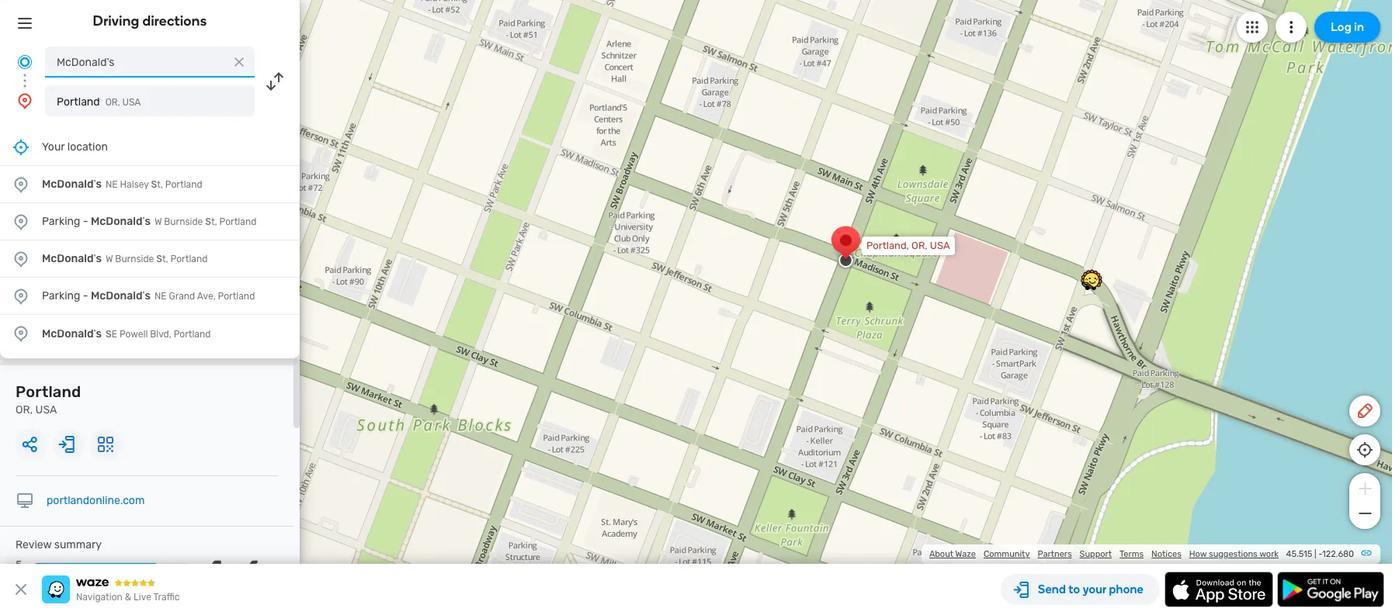 Task type: locate. For each thing, give the bounding box(es) containing it.
or, down 'choose starting point' text box
[[105, 97, 120, 108]]

5
[[16, 559, 22, 573]]

2 vertical spatial or,
[[16, 404, 33, 417]]

current location image
[[16, 53, 34, 71]]

zoom in image
[[1356, 480, 1375, 499]]

portlandonline.com
[[47, 495, 145, 508]]

portland
[[57, 96, 100, 109], [16, 383, 81, 402]]

terms
[[1120, 550, 1144, 560]]

community link
[[984, 550, 1030, 560]]

0 horizontal spatial usa
[[35, 404, 57, 417]]

or, down location image
[[16, 404, 33, 417]]

location image
[[12, 325, 30, 343]]

0 vertical spatial usa
[[122, 97, 141, 108]]

4 option from the top
[[0, 278, 300, 315]]

1 horizontal spatial or,
[[105, 97, 120, 108]]

support link
[[1080, 550, 1112, 560]]

or, right portland,
[[912, 240, 928, 252]]

4.6
[[199, 552, 266, 603]]

directions
[[143, 12, 207, 30]]

2 vertical spatial usa
[[35, 404, 57, 417]]

location image for 2nd option from the bottom
[[12, 287, 30, 306]]

partners link
[[1038, 550, 1072, 560]]

usa
[[122, 97, 141, 108], [930, 240, 950, 252], [35, 404, 57, 417]]

|
[[1315, 550, 1317, 560]]

-
[[1319, 550, 1323, 560]]

2 horizontal spatial or,
[[912, 240, 928, 252]]

0 vertical spatial portland or, usa
[[57, 96, 141, 109]]

portland or, usa down location image
[[16, 383, 81, 417]]

portland,
[[867, 240, 910, 252]]

option
[[0, 166, 300, 204], [0, 204, 300, 241], [0, 241, 300, 278], [0, 278, 300, 315], [0, 315, 300, 353]]

review
[[16, 539, 52, 552]]

1 vertical spatial portland or, usa
[[16, 383, 81, 417]]

x image
[[231, 54, 247, 70]]

or,
[[105, 97, 120, 108], [912, 240, 928, 252], [16, 404, 33, 417]]

location image
[[16, 92, 34, 110], [12, 175, 30, 194], [12, 212, 30, 231], [12, 250, 30, 268], [12, 287, 30, 306]]

0 vertical spatial portland
[[57, 96, 100, 109]]

3 option from the top
[[0, 241, 300, 278]]

review summary
[[16, 539, 102, 552]]

zoom out image
[[1356, 505, 1375, 524]]

portland or, usa down 'choose starting point' text box
[[57, 96, 141, 109]]

computer image
[[16, 492, 34, 511]]

portlandonline.com link
[[47, 495, 145, 508]]

navigation & live traffic
[[76, 593, 180, 604]]

list box
[[0, 129, 300, 359]]

0 vertical spatial or,
[[105, 97, 120, 108]]

5 option from the top
[[0, 315, 300, 353]]

1 horizontal spatial usa
[[122, 97, 141, 108]]

waze
[[956, 550, 976, 560]]

1 option from the top
[[0, 166, 300, 204]]

portland or, usa
[[57, 96, 141, 109], [16, 383, 81, 417]]

about
[[930, 550, 954, 560]]

work
[[1260, 550, 1279, 560]]

how suggestions work link
[[1190, 550, 1279, 560]]

122.680
[[1323, 550, 1355, 560]]

1 vertical spatial usa
[[930, 240, 950, 252]]

location image for third option
[[12, 250, 30, 268]]

2 horizontal spatial usa
[[930, 240, 950, 252]]



Task type: vqa. For each thing, say whether or not it's contained in the screenshot.
the bottommost x icon
yes



Task type: describe. For each thing, give the bounding box(es) containing it.
1 vertical spatial portland
[[16, 383, 81, 402]]

notices link
[[1152, 550, 1182, 560]]

how
[[1190, 550, 1207, 560]]

about waze community partners support terms notices how suggestions work 45.515 | -122.680
[[930, 550, 1355, 560]]

Choose starting point text field
[[45, 47, 255, 78]]

45.515
[[1287, 550, 1313, 560]]

terms link
[[1120, 550, 1144, 560]]

0 horizontal spatial or,
[[16, 404, 33, 417]]

driving
[[93, 12, 139, 30]]

driving directions
[[93, 12, 207, 30]]

location image for first option from the top
[[12, 175, 30, 194]]

1 vertical spatial or,
[[912, 240, 928, 252]]

partners
[[1038, 550, 1072, 560]]

live
[[134, 593, 151, 604]]

navigation
[[76, 593, 123, 604]]

traffic
[[153, 593, 180, 604]]

about waze link
[[930, 550, 976, 560]]

notices
[[1152, 550, 1182, 560]]

summary
[[54, 539, 102, 552]]

portland, or, usa
[[867, 240, 950, 252]]

location image for 2nd option from the top
[[12, 212, 30, 231]]

2 option from the top
[[0, 204, 300, 241]]

&
[[125, 593, 131, 604]]

community
[[984, 550, 1030, 560]]

pencil image
[[1356, 402, 1375, 421]]

x image
[[12, 581, 30, 600]]

support
[[1080, 550, 1112, 560]]

link image
[[1361, 548, 1373, 560]]

recenter image
[[12, 138, 30, 157]]

suggestions
[[1209, 550, 1258, 560]]



